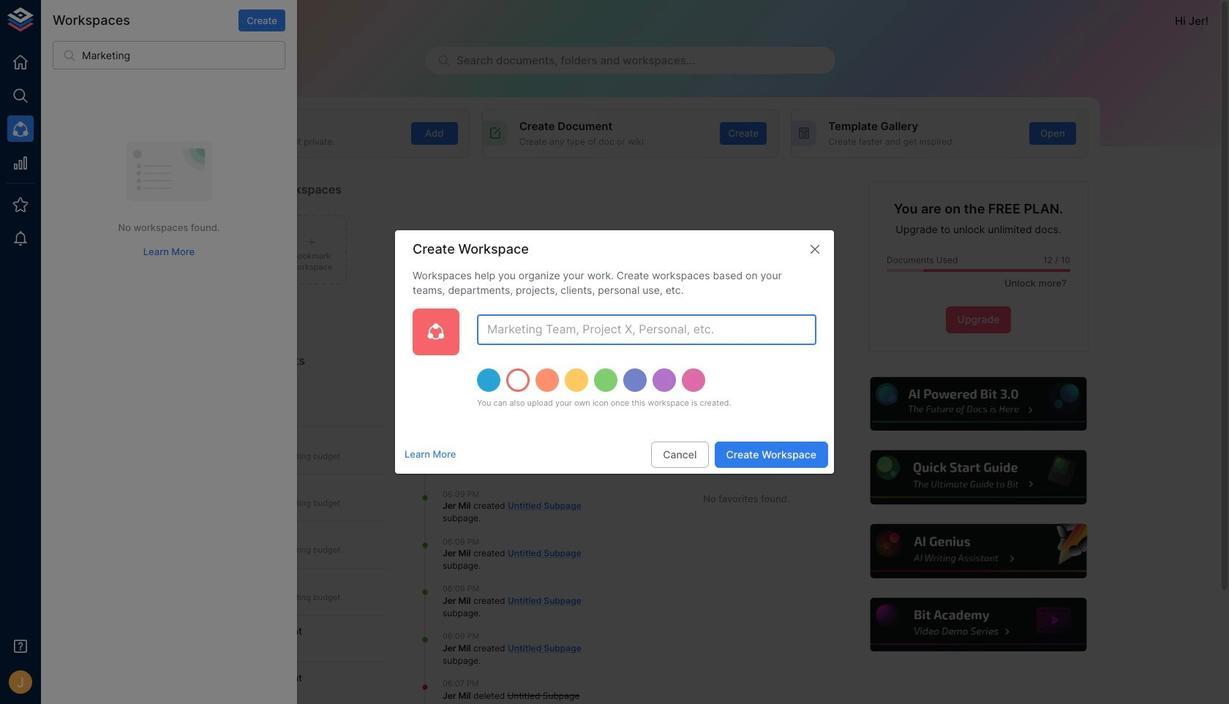 Task type: locate. For each thing, give the bounding box(es) containing it.
Search Workspaces... text field
[[82, 41, 285, 70]]

Marketing Team, Project X, Personal, etc. text field
[[477, 315, 817, 346]]

help image
[[869, 375, 1089, 433], [869, 449, 1089, 507], [869, 523, 1089, 581], [869, 597, 1089, 655]]

2 help image from the top
[[869, 449, 1089, 507]]

dialog
[[395, 231, 834, 474]]

1 help image from the top
[[869, 375, 1089, 433]]

3 help image from the top
[[869, 523, 1089, 581]]



Task type: vqa. For each thing, say whether or not it's contained in the screenshot.
Go Back icon
no



Task type: describe. For each thing, give the bounding box(es) containing it.
4 help image from the top
[[869, 597, 1089, 655]]



